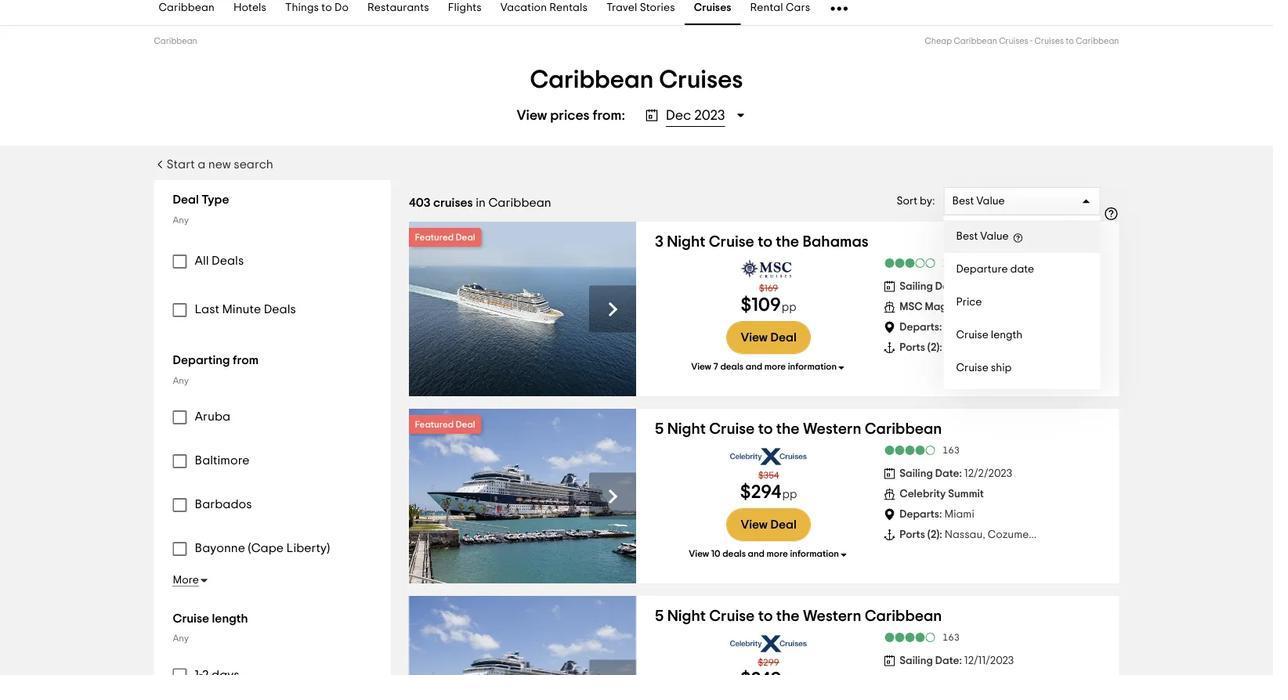 Task type: vqa. For each thing, say whether or not it's contained in the screenshot.
Things to Do Link
yes



Task type: locate. For each thing, give the bounding box(es) containing it.
1 vertical spatial (
[[928, 530, 931, 541]]

to up $299
[[759, 609, 773, 625]]

best value
[[953, 196, 1005, 207], [957, 231, 1009, 242]]

sailing date: 12/11/2023
[[900, 656, 1014, 667]]

2 left nassau,
[[931, 530, 937, 541]]

the for $294
[[777, 422, 800, 437]]

2 vertical spatial night
[[668, 609, 706, 625]]

2
[[931, 343, 937, 354], [931, 530, 937, 541]]

any down the 'deal type'
[[173, 216, 189, 225]]

1 vertical spatial 5
[[655, 609, 664, 625]]

deals right all
[[212, 255, 244, 267]]

0 vertical spatial (
[[928, 343, 931, 354]]

0 vertical spatial 4.0 of 5 bubbles. 163 reviews element
[[884, 445, 960, 456]]

1 vertical spatial 5 night cruise to the western caribbean
[[655, 609, 943, 625]]

departs: miami for $109
[[900, 322, 975, 333]]

0 vertical spatial pp
[[782, 302, 797, 313]]

1 western from the top
[[803, 422, 862, 437]]

pp inside $354 $294 pp
[[783, 489, 797, 501]]

): for $109
[[937, 343, 943, 354]]

403
[[409, 196, 431, 209]]

163 link
[[884, 445, 960, 456], [884, 633, 960, 644]]

cruise down more
[[173, 613, 209, 625]]

0 vertical spatial 5
[[655, 422, 664, 437]]

2 any from the top
[[173, 376, 189, 386]]

2 left key
[[931, 343, 937, 354]]

night
[[667, 234, 706, 250], [668, 422, 706, 437], [668, 609, 706, 625]]

1 5 night cruise to the western caribbean link from the top
[[655, 422, 943, 437]]

2 view deal button from the top
[[727, 509, 811, 542]]

miami
[[945, 322, 975, 333], [945, 510, 975, 520]]

1 2 from the top
[[931, 343, 937, 354]]

0 vertical spatial 163
[[943, 446, 960, 455]]

msc
[[900, 302, 923, 313]]

to up $169
[[758, 234, 773, 250]]

sailing left 12/11/2023
[[900, 656, 933, 667]]

ports down celebrity in the right of the page
[[900, 530, 926, 541]]

more
[[173, 575, 199, 586]]

any for cruise length
[[173, 635, 189, 644]]

cruise length
[[957, 330, 1023, 341], [173, 613, 248, 625]]

hotels link
[[224, 0, 276, 25]]

search
[[234, 158, 273, 171]]

4.0 of 5 bubbles. 163 reviews element up the "sailing date: 12/2/2023"
[[884, 445, 960, 456]]

1 vertical spatial night
[[668, 422, 706, 437]]

and right 7
[[746, 362, 763, 371]]

date: for sailing date: 12/2/2023
[[936, 469, 962, 480]]

the up $299
[[777, 609, 800, 625]]

0 vertical spatial 2
[[931, 343, 937, 354]]

0 vertical spatial view deal
[[741, 331, 797, 344]]

0 vertical spatial value
[[977, 196, 1005, 207]]

miami up nassau,
[[945, 510, 975, 520]]

view
[[517, 108, 547, 122], [741, 331, 768, 344], [691, 362, 712, 371], [741, 519, 768, 531], [689, 549, 710, 559]]

information
[[788, 362, 837, 371], [791, 549, 839, 559]]

sailing up celebrity in the right of the page
[[900, 469, 933, 480]]

2 ): from the top
[[937, 530, 943, 541]]

featured
[[415, 233, 454, 242], [415, 420, 454, 430]]

2 for $109
[[931, 343, 937, 354]]

2 sailing from the top
[[900, 469, 933, 480]]

1 vertical spatial 2
[[931, 530, 937, 541]]

view deal button up view 7 deals and more information
[[727, 321, 811, 354]]

1 vertical spatial 163 link
[[884, 633, 960, 644]]

any for deal type
[[173, 216, 189, 225]]

3 date: from the top
[[936, 656, 962, 667]]

miami up ports ( 2 ): key west, ocea…
[[945, 322, 975, 333]]

sailing up msc
[[900, 281, 933, 292]]

baltimore
[[195, 455, 250, 467]]

and
[[746, 362, 763, 371], [748, 549, 765, 559]]

1 vertical spatial ):
[[937, 530, 943, 541]]

1 sailing from the top
[[900, 281, 933, 292]]

view deal
[[741, 331, 797, 344], [741, 519, 797, 531]]

$354 $294 pp
[[741, 471, 797, 502]]

0 vertical spatial best value
[[953, 196, 1005, 207]]

0 vertical spatial best
[[953, 196, 974, 207]]

5 night cruise to the western caribbean link
[[655, 422, 943, 437], [655, 609, 943, 625]]

1 ports from the top
[[900, 343, 926, 354]]

2 vertical spatial sailing
[[900, 656, 933, 667]]

2 5 from the top
[[655, 609, 664, 625]]

view left 7
[[691, 362, 712, 371]]

departs: down msc
[[900, 322, 943, 333]]

pp right $109
[[782, 302, 797, 313]]

1 vertical spatial sailing
[[900, 469, 933, 480]]

more right 10
[[767, 549, 788, 559]]

any down departing
[[173, 376, 189, 386]]

5 night cruise to the western caribbean up $354
[[655, 422, 943, 437]]

0 vertical spatial ports
[[900, 343, 926, 354]]

1 vertical spatial date:
[[936, 469, 962, 480]]

date: up celebrity summit link
[[936, 469, 962, 480]]

): for $294
[[937, 530, 943, 541]]

travel stories
[[607, 3, 675, 14]]

1 vertical spatial view deal
[[741, 519, 797, 531]]

western for view
[[803, 422, 862, 437]]

2 featured from the top
[[415, 420, 454, 430]]

vacation rentals link
[[491, 0, 597, 25]]

caribbean cruises
[[530, 67, 743, 92]]

to left do
[[322, 3, 332, 14]]

1 vertical spatial information
[[791, 549, 839, 559]]

0 vertical spatial featured deal
[[415, 233, 476, 242]]

length down bayonne
[[212, 613, 248, 625]]

1 4.0 of 5 bubbles. 163 reviews element from the top
[[884, 445, 960, 456]]

): left key
[[937, 343, 943, 354]]

restaurants link
[[358, 0, 439, 25]]

cruises right -
[[1035, 37, 1064, 45]]

1 vertical spatial best value
[[957, 231, 1009, 242]]

liberty)
[[287, 542, 330, 555]]

2 4.0 of 5 bubbles. 163 reviews element from the top
[[884, 633, 960, 644]]

1 vertical spatial cruise length
[[173, 613, 248, 625]]

cruises
[[433, 196, 473, 209]]

cruise down 10
[[710, 609, 755, 625]]

5 night cruise to the western caribbean link up $299
[[655, 609, 943, 625]]

( left key
[[928, 343, 931, 354]]

best up 135
[[957, 231, 978, 242]]

2 vertical spatial date:
[[936, 656, 962, 667]]

0 vertical spatial 163 link
[[884, 445, 960, 456]]

1 vertical spatial caribbean link
[[154, 37, 197, 45]]

0 vertical spatial 5 night cruise to the western caribbean
[[655, 422, 943, 437]]

1 vertical spatial the
[[777, 422, 800, 437]]

1 vertical spatial more
[[767, 549, 788, 559]]

sailing
[[900, 281, 933, 292], [900, 469, 933, 480], [900, 656, 933, 667]]

view 10 deals and more information
[[689, 549, 839, 559]]

the up $354
[[777, 422, 800, 437]]

( left nassau,
[[928, 530, 931, 541]]

2 163 from the top
[[943, 633, 960, 643]]

5 for $299
[[655, 609, 664, 625]]

0 vertical spatial information
[[788, 362, 837, 371]]

departs: down celebrity in the right of the page
[[900, 510, 943, 520]]

msc magnifica
[[900, 302, 975, 313]]

0 vertical spatial deals
[[721, 362, 744, 371]]

and right 10
[[748, 549, 765, 559]]

departs: miami down "msc magnifica" on the top of the page
[[900, 322, 975, 333]]

3 any from the top
[[173, 635, 189, 644]]

1 the from the top
[[776, 234, 800, 250]]

type
[[202, 194, 229, 206]]

1 featured deal from the top
[[415, 233, 476, 242]]

2 miami from the top
[[945, 510, 975, 520]]

view deal button up "view 10 deals and more information" at the right bottom of the page
[[727, 509, 811, 542]]

2 2 from the top
[[931, 530, 937, 541]]

0 vertical spatial view deal button
[[727, 321, 811, 354]]

view deal up view 7 deals and more information
[[741, 331, 797, 344]]

more for $109
[[765, 362, 786, 371]]

cruise
[[709, 234, 755, 250], [957, 330, 989, 341], [957, 363, 989, 374], [710, 422, 755, 437], [710, 609, 755, 625], [173, 613, 209, 625]]

0 vertical spatial the
[[776, 234, 800, 250]]

length
[[991, 330, 1023, 341], [212, 613, 248, 625]]

ports
[[900, 343, 926, 354], [900, 530, 926, 541]]

vacation
[[501, 3, 547, 14]]

): left nassau,
[[937, 530, 943, 541]]

value right by:
[[977, 196, 1005, 207]]

flights
[[448, 3, 482, 14]]

length up ocea… at the bottom of the page
[[991, 330, 1023, 341]]

1 vertical spatial view deal button
[[727, 509, 811, 542]]

western
[[803, 422, 862, 437], [803, 609, 862, 625]]

0 vertical spatial and
[[746, 362, 763, 371]]

view deal up "view 10 deals and more information" at the right bottom of the page
[[741, 519, 797, 531]]

1 vertical spatial 5 night cruise to the western caribbean link
[[655, 609, 943, 625]]

163 link up sailing date: 12/11/2023
[[884, 633, 960, 644]]

0 horizontal spatial deals
[[212, 255, 244, 267]]

departs: miami down celebrity summit
[[900, 510, 975, 520]]

3.0 of 5 bubbles. 135 reviews element
[[884, 258, 960, 269]]

163 up sailing date: 12/11/2023
[[943, 633, 960, 643]]

2 departs: from the top
[[900, 510, 943, 520]]

the left bahamas
[[776, 234, 800, 250]]

2 featured deal from the top
[[415, 420, 476, 430]]

last minute deals
[[195, 303, 296, 316]]

cruise length up west, at right
[[957, 330, 1023, 341]]

( for $294
[[928, 530, 931, 541]]

pp for $294
[[783, 489, 797, 501]]

1 163 from the top
[[943, 446, 960, 455]]

2 5 night cruise to the western caribbean link from the top
[[655, 609, 943, 625]]

5 night cruise to the western caribbean link for view
[[655, 422, 943, 437]]

the for $109
[[776, 234, 800, 250]]

pp right $294
[[783, 489, 797, 501]]

1 featured from the top
[[415, 233, 454, 242]]

date: left 12/11/2023
[[936, 656, 962, 667]]

deals right minute
[[264, 303, 296, 316]]

2 vertical spatial the
[[777, 609, 800, 625]]

0 vertical spatial any
[[173, 216, 189, 225]]

1 departs: from the top
[[900, 322, 943, 333]]

2 5 night cruise to the western caribbean from the top
[[655, 609, 943, 625]]

1 163 link from the top
[[884, 445, 960, 456]]

1 horizontal spatial deals
[[264, 303, 296, 316]]

dec 2023
[[666, 108, 725, 122]]

1 vertical spatial length
[[212, 613, 248, 625]]

ocea…
[[995, 343, 1031, 354]]

pp inside $169 $109 pp
[[782, 302, 797, 313]]

( for $109
[[928, 343, 931, 354]]

1 view deal button from the top
[[727, 321, 811, 354]]

4.0 of 5 bubbles. 163 reviews element for view
[[884, 445, 960, 456]]

1 vertical spatial and
[[748, 549, 765, 559]]

0 vertical spatial date:
[[936, 281, 962, 292]]

1 vertical spatial featured deal
[[415, 420, 476, 430]]

3 sailing from the top
[[900, 656, 933, 667]]

2 date: from the top
[[936, 469, 962, 480]]

cheap
[[925, 37, 952, 45]]

0 vertical spatial ):
[[937, 343, 943, 354]]

163 link for view
[[884, 445, 960, 456]]

1 vertical spatial miami
[[945, 510, 975, 520]]

3
[[655, 234, 664, 250]]

deals
[[721, 362, 744, 371], [723, 549, 746, 559]]

2 163 link from the top
[[884, 633, 960, 644]]

1 vertical spatial western
[[803, 609, 862, 625]]

163 link up the "sailing date: 12/2/2023"
[[884, 445, 960, 456]]

1 5 night cruise to the western caribbean from the top
[[655, 422, 943, 437]]

0 vertical spatial night
[[667, 234, 706, 250]]

best value up departure
[[957, 231, 1009, 242]]

163 up the "sailing date: 12/2/2023"
[[943, 446, 960, 455]]

dec
[[666, 108, 692, 122]]

1 miami from the top
[[945, 322, 975, 333]]

pp for $109
[[782, 302, 797, 313]]

4.0 of 5 bubbles. 163 reviews element up sailing date: 12/11/2023
[[884, 633, 960, 644]]

$109
[[741, 296, 781, 315]]

0 vertical spatial western
[[803, 422, 862, 437]]

$169 $109 pp
[[741, 284, 797, 315]]

0 vertical spatial departs:
[[900, 322, 943, 333]]

pp
[[782, 302, 797, 313], [783, 489, 797, 501]]

0 horizontal spatial length
[[212, 613, 248, 625]]

(cape
[[248, 542, 284, 555]]

cruises link
[[685, 0, 741, 25]]

more right 7
[[765, 362, 786, 371]]

featured for $109
[[415, 233, 454, 242]]

1 vertical spatial ports
[[900, 530, 926, 541]]

cruise ship
[[957, 363, 1012, 374]]

0 vertical spatial departs: miami
[[900, 322, 975, 333]]

1 vertical spatial departs: miami
[[900, 510, 975, 520]]

any for departing from
[[173, 376, 189, 386]]

1 departs: miami from the top
[[900, 322, 975, 333]]

date: up magnifica
[[936, 281, 962, 292]]

to for 5 night cruise to the western caribbean link related to $299
[[759, 609, 773, 625]]

1 vertical spatial any
[[173, 376, 189, 386]]

ports for $294
[[900, 530, 926, 541]]

1 ): from the top
[[937, 343, 943, 354]]

1 view deal from the top
[[741, 331, 797, 344]]

best right by:
[[953, 196, 974, 207]]

do
[[335, 3, 349, 14]]

1 5 from the top
[[655, 422, 664, 437]]

deals right 10
[[723, 549, 746, 559]]

0 vertical spatial more
[[765, 362, 786, 371]]

1 vertical spatial pp
[[783, 489, 797, 501]]

1 vertical spatial departs:
[[900, 510, 943, 520]]

sailing for sailing date: 12/2/2023
[[900, 469, 933, 480]]

10
[[712, 549, 721, 559]]

0 vertical spatial 5 night cruise to the western caribbean link
[[655, 422, 943, 437]]

all
[[195, 255, 209, 267]]

1 ( from the top
[[928, 343, 931, 354]]

1 vertical spatial 4.0 of 5 bubbles. 163 reviews element
[[884, 633, 960, 644]]

2 vertical spatial any
[[173, 635, 189, 644]]

5 for view
[[655, 422, 664, 437]]

5 night cruise to the western caribbean up $299
[[655, 609, 943, 625]]

best value right by:
[[953, 196, 1005, 207]]

2 night from the top
[[668, 422, 706, 437]]

more for $294
[[767, 549, 788, 559]]

5 night cruise to the western caribbean link up $354
[[655, 422, 943, 437]]

2 western from the top
[[803, 609, 862, 625]]

bayonne
[[195, 542, 245, 555]]

celebrity
[[900, 489, 946, 500]]

cruise down 7
[[710, 422, 755, 437]]

barbados
[[195, 499, 252, 511]]

sailing date:
[[900, 281, 962, 292]]

view up view 7 deals and more information
[[741, 331, 768, 344]]

sailing for sailing date: 12/11/2023
[[900, 656, 933, 667]]

to up $354
[[759, 422, 773, 437]]

$294
[[741, 484, 782, 502]]

price
[[957, 297, 983, 308]]

2 the from the top
[[777, 422, 800, 437]]

0 horizontal spatial cruise length
[[173, 613, 248, 625]]

2 view deal from the top
[[741, 519, 797, 531]]

1 vertical spatial deals
[[723, 549, 746, 559]]

things
[[285, 3, 319, 14]]

cruises left -
[[1000, 37, 1029, 45]]

ports down msc
[[900, 343, 926, 354]]

value up 'departure date'
[[981, 231, 1009, 242]]

1 night from the top
[[667, 234, 706, 250]]

0 vertical spatial length
[[991, 330, 1023, 341]]

1 vertical spatial 163
[[943, 633, 960, 643]]

any down more
[[173, 635, 189, 644]]

163 for view
[[943, 446, 960, 455]]

0 vertical spatial miami
[[945, 322, 975, 333]]

view deal button
[[727, 321, 811, 354], [727, 509, 811, 542]]

0 vertical spatial caribbean link
[[149, 0, 224, 25]]

4.0 of 5 bubbles. 163 reviews element
[[884, 445, 960, 456], [884, 633, 960, 644]]

caribbean
[[159, 3, 215, 14], [154, 37, 197, 45], [954, 37, 998, 45], [1076, 37, 1120, 45], [530, 67, 654, 92], [489, 196, 552, 209], [865, 422, 943, 437], [865, 609, 943, 625]]

2 departs: miami from the top
[[900, 510, 975, 520]]

vacation rentals
[[501, 3, 588, 14]]

0 vertical spatial featured
[[415, 233, 454, 242]]

0 vertical spatial cruise length
[[957, 330, 1023, 341]]

4.0 of 5 bubbles. 163 reviews element for $299
[[884, 633, 960, 644]]

rental cars link
[[741, 0, 820, 25]]

1 date: from the top
[[936, 281, 962, 292]]

$354
[[759, 471, 779, 480]]

more
[[765, 362, 786, 371], [767, 549, 788, 559]]

1 any from the top
[[173, 216, 189, 225]]

things to do
[[285, 3, 349, 14]]

1 horizontal spatial cruise length
[[957, 330, 1023, 341]]

best
[[953, 196, 974, 207], [957, 231, 978, 242]]

0 vertical spatial sailing
[[900, 281, 933, 292]]

2 ( from the top
[[928, 530, 931, 541]]

deals right 7
[[721, 362, 744, 371]]

5 night cruise to the western caribbean for view
[[655, 422, 943, 437]]

2 ports from the top
[[900, 530, 926, 541]]

1 vertical spatial featured
[[415, 420, 454, 430]]

cruise length down more
[[173, 613, 248, 625]]



Task type: describe. For each thing, give the bounding box(es) containing it.
stories
[[640, 3, 675, 14]]

rental cars
[[751, 3, 811, 14]]

view deal button for $294
[[727, 509, 811, 542]]

ports ( 2 ): key west, ocea…
[[900, 343, 1031, 354]]

west,
[[965, 343, 992, 354]]

-
[[1031, 37, 1033, 45]]

view left prices
[[517, 108, 547, 122]]

magnifica
[[925, 302, 975, 313]]

bayonne (cape liberty)
[[195, 542, 330, 555]]

minute
[[222, 303, 261, 316]]

to inside things to do "link"
[[322, 3, 332, 14]]

deal type
[[173, 194, 229, 206]]

sort
[[897, 196, 918, 207]]

departing
[[173, 354, 230, 367]]

3 the from the top
[[777, 609, 800, 625]]

celebrity summit
[[900, 489, 984, 500]]

flights link
[[439, 0, 491, 25]]

ship
[[991, 363, 1012, 374]]

sailing date: 12/2/2023
[[900, 469, 1013, 480]]

departure date
[[957, 264, 1035, 275]]

cruise up west, at right
[[957, 330, 989, 341]]

1 vertical spatial deals
[[264, 303, 296, 316]]

0 vertical spatial deals
[[212, 255, 244, 267]]

view left 10
[[689, 549, 710, 559]]

1 horizontal spatial length
[[991, 330, 1023, 341]]

403 cruises in caribbean
[[409, 196, 552, 209]]

rentals
[[550, 3, 588, 14]]

12/2/2023
[[965, 469, 1013, 480]]

miami for $109
[[945, 322, 975, 333]]

cozume…
[[988, 530, 1037, 541]]

sort by:
[[897, 196, 935, 207]]

information for $109
[[788, 362, 837, 371]]

featured deal for $294
[[415, 420, 476, 430]]

to for 3 night cruise to the bahamas link
[[758, 234, 773, 250]]

date
[[1011, 264, 1035, 275]]

view deal for $109
[[741, 331, 797, 344]]

summit
[[949, 489, 984, 500]]

view deal button for $109
[[727, 321, 811, 354]]

and for $294
[[748, 549, 765, 559]]

cheap caribbean cruises - cruises to caribbean
[[925, 37, 1120, 45]]

ports ( 2 ): nassau, cozume…
[[900, 530, 1037, 541]]

ports for $109
[[900, 343, 926, 354]]

view deal for $294
[[741, 519, 797, 531]]

hotels
[[234, 3, 267, 14]]

2023
[[695, 108, 725, 122]]

cruises up "dec 2023"
[[659, 67, 743, 92]]

aruba
[[195, 411, 231, 423]]

$299
[[758, 658, 780, 668]]

departs: for $109
[[900, 322, 943, 333]]

5 night cruise to the western caribbean for $299
[[655, 609, 943, 625]]

view up "view 10 deals and more information" at the right bottom of the page
[[741, 519, 768, 531]]

a
[[198, 158, 206, 171]]

departs: for $294
[[900, 510, 943, 520]]

date: for sailing date: 12/11/2023
[[936, 656, 962, 667]]

to for 5 night cruise to the western caribbean link associated with view
[[759, 422, 773, 437]]

deals for $109
[[721, 362, 744, 371]]

prices
[[550, 108, 590, 122]]

key
[[945, 343, 963, 354]]

3 night from the top
[[668, 609, 706, 625]]

1 vertical spatial value
[[981, 231, 1009, 242]]

cruise up $169 $109 pp
[[709, 234, 755, 250]]

cruise down west, at right
[[957, 363, 989, 374]]

new
[[208, 158, 231, 171]]

departure
[[957, 264, 1008, 275]]

travel stories link
[[597, 0, 685, 25]]

start a new search link
[[154, 158, 273, 171]]

celebrity summit link
[[900, 489, 988, 500]]

135
[[943, 259, 960, 268]]

3 night cruise to the bahamas
[[655, 234, 869, 250]]

163 link for $299
[[884, 633, 960, 644]]

things to do link
[[276, 0, 358, 25]]

last
[[195, 303, 219, 316]]

12/11/2023
[[965, 656, 1014, 667]]

rental
[[751, 3, 784, 14]]

163 for $299
[[943, 633, 960, 643]]

departs: miami for $294
[[900, 510, 975, 520]]

sailing for sailing date:
[[900, 281, 933, 292]]

departing from
[[173, 354, 259, 367]]

from:
[[593, 108, 625, 122]]

and for $109
[[746, 362, 763, 371]]

night for $294
[[668, 422, 706, 437]]

2 for $294
[[931, 530, 937, 541]]

by:
[[920, 196, 935, 207]]

cars
[[786, 3, 811, 14]]

deals for $294
[[723, 549, 746, 559]]

all deals
[[195, 255, 244, 267]]

start
[[167, 158, 195, 171]]

view 7 deals and more information
[[691, 362, 837, 371]]

to right -
[[1066, 37, 1075, 45]]

western for $299
[[803, 609, 862, 625]]

miami for $294
[[945, 510, 975, 520]]

restaurants
[[368, 3, 429, 14]]

nassau,
[[945, 530, 986, 541]]

night for $109
[[667, 234, 706, 250]]

bahamas
[[803, 234, 869, 250]]

information for $294
[[791, 549, 839, 559]]

start a new search
[[167, 158, 273, 171]]

3 night cruise to the bahamas link
[[655, 234, 869, 250]]

featured deal for $109
[[415, 233, 476, 242]]

7
[[714, 362, 719, 371]]

date: for sailing date:
[[936, 281, 962, 292]]

1 vertical spatial best
[[957, 231, 978, 242]]

cruises left "rental"
[[694, 3, 732, 14]]

view prices from:
[[517, 108, 625, 122]]

msc magnifica link
[[900, 302, 979, 313]]

135 link
[[884, 258, 960, 269]]

featured for $294
[[415, 420, 454, 430]]

travel
[[607, 3, 638, 14]]

$169
[[759, 284, 779, 293]]

5 night cruise to the western caribbean link for $299
[[655, 609, 943, 625]]



